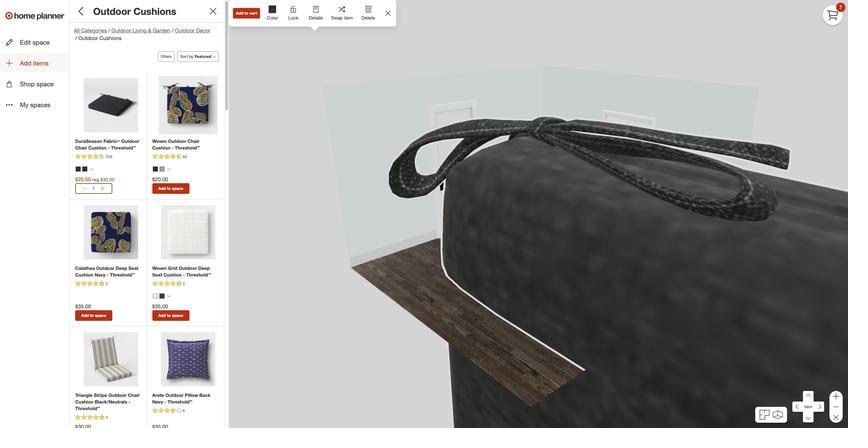 Task type: vqa. For each thing, say whether or not it's contained in the screenshot.
Calathea Outdoor Deep Seat Cushion Navy - Threshold™ image
yes



Task type: locate. For each thing, give the bounding box(es) containing it.
0 vertical spatial chair
[[188, 139, 199, 144]]

$35.00 add to space
[[75, 303, 106, 318], [152, 303, 183, 318]]

decor
[[196, 27, 210, 34]]

1 $35.00 add to space from the left
[[75, 303, 106, 318]]

- inside woven grid outdoor deep seat cushion - threshold™
[[183, 272, 185, 278]]

2 navy image from the left
[[153, 167, 158, 172]]

woven
[[152, 139, 167, 144], [152, 266, 167, 271]]

seat
[[129, 266, 138, 271], [152, 272, 162, 278]]

6
[[183, 409, 185, 414]]

1 vertical spatial chair
[[75, 145, 87, 151]]

to
[[245, 11, 248, 16], [167, 186, 171, 191], [90, 313, 94, 318], [167, 313, 171, 318]]

chair inside woven outdoor chair cushion - threshold™
[[188, 139, 199, 144]]

0 horizontal spatial navy image
[[82, 167, 87, 172]]

navy inside arete outdoor pillow back navy - threshold™
[[152, 400, 163, 405]]

by
[[189, 54, 193, 59]]

space inside $20.00 add to space
[[172, 186, 183, 191]]

chair inside triangle stripe outdoor chair cushion black/neutrals - threshold™
[[128, 393, 140, 399]]

cushion inside triangle stripe outdoor chair cushion black/neutrals - threshold™
[[75, 400, 93, 405]]

1 2 from the left
[[106, 282, 108, 287]]

1 horizontal spatial deep
[[198, 266, 210, 271]]

chair inside duraseason fabric™ outdoor chair cushion - threshold™
[[75, 145, 87, 151]]

4
[[106, 416, 108, 421]]

move asset south by 6" image
[[803, 413, 814, 423]]

1 vertical spatial seat
[[152, 272, 162, 278]]

0 horizontal spatial cushions
[[99, 35, 122, 41]]

woven for $35.00
[[152, 266, 167, 271]]

navy down arete
[[152, 400, 163, 405]]

move asset east by 6" image
[[814, 402, 824, 413]]

details button
[[305, 0, 327, 25]]

lock button
[[282, 0, 305, 25]]

cushion up 'black/neutrals' image
[[152, 145, 170, 151]]

cushion down duraseason
[[88, 145, 107, 151]]

0 vertical spatial navy
[[95, 272, 106, 278]]

cushion down triangle
[[75, 400, 93, 405]]

space inside edit space button
[[33, 38, 50, 46]]

cushion down grid
[[164, 272, 182, 278]]

/ down all at the left of the page
[[75, 35, 77, 41]]

woven grid outdoor deep seat cushion - threshold™
[[152, 266, 211, 278]]

2 down woven grid outdoor deep seat cushion - threshold™ button
[[183, 282, 185, 287]]

/ right garden
[[172, 27, 174, 34]]

add to space button for $35.00
[[152, 311, 189, 321]]

cushion for duraseason fabric™ outdoor chair cushion - threshold™
[[88, 145, 107, 151]]

7
[[840, 4, 843, 10]]

shop space button
[[0, 74, 70, 94]]

edit
[[20, 38, 31, 46]]

$20.00 add to space
[[152, 176, 183, 191]]

1 horizontal spatial cushions
[[134, 5, 176, 17]]

space
[[33, 38, 50, 46], [37, 80, 54, 88], [172, 186, 183, 191], [95, 313, 106, 318], [172, 313, 183, 318]]

outdoor left "living" in the top left of the page
[[111, 27, 131, 34]]

2 woven from the top
[[152, 266, 167, 271]]

1 horizontal spatial $35.00
[[152, 303, 168, 310]]

1 horizontal spatial seat
[[152, 272, 162, 278]]

woven outdoor chair cushion - threshold™
[[152, 139, 200, 151]]

0 horizontal spatial chair
[[75, 145, 87, 151]]

duraseason fabric™ outdoor chair cushion - threshold™ button
[[75, 138, 141, 151]]

deep inside calathea outdoor deep seat cushion navy - threshold™
[[116, 266, 127, 271]]

2 $35.00 add to space from the left
[[152, 303, 183, 318]]

threshold™ inside triangle stripe outdoor chair cushion black/neutrals - threshold™
[[75, 406, 100, 412]]

navy image right the charcoal icon
[[82, 167, 87, 172]]

swap
[[331, 15, 343, 21]]

featured
[[195, 54, 211, 59]]

add to space button
[[152, 184, 189, 194], [75, 311, 112, 321], [152, 311, 189, 321]]

&
[[148, 27, 151, 34]]

0 horizontal spatial deep
[[116, 266, 127, 271]]

1 vertical spatial navy
[[152, 400, 163, 405]]

outdoor up black/neutrals
[[108, 393, 127, 399]]

1 horizontal spatial $35.00 add to space
[[152, 303, 183, 318]]

0 horizontal spatial navy
[[95, 272, 106, 278]]

1 vertical spatial cushions
[[99, 35, 122, 41]]

$30.00
[[100, 177, 114, 183]]

outdoor right arete
[[165, 393, 184, 399]]

threshold™ inside woven outdoor chair cushion - threshold™
[[175, 145, 200, 151]]

arete outdoor pillow back navy - threshold™ image
[[161, 333, 215, 387]]

cushion inside calathea outdoor deep seat cushion navy - threshold™
[[75, 272, 93, 278]]

arete
[[152, 393, 164, 399]]

shop
[[20, 80, 35, 88]]

2 deep from the left
[[198, 266, 210, 271]]

- inside triangle stripe outdoor chair cushion black/neutrals - threshold™
[[129, 400, 130, 405]]

1 horizontal spatial 2
[[183, 282, 185, 287]]

84
[[183, 155, 187, 160]]

lock
[[288, 15, 298, 21]]

1 vertical spatial woven
[[152, 266, 167, 271]]

outdoor right fabric™
[[121, 139, 139, 144]]

$25.50
[[75, 176, 91, 183]]

shop space
[[20, 80, 54, 88]]

chair
[[188, 139, 199, 144], [75, 145, 87, 151], [128, 393, 140, 399]]

cushions
[[134, 5, 176, 17], [99, 35, 122, 41]]

0 horizontal spatial seat
[[129, 266, 138, 271]]

outdoor
[[93, 5, 131, 17], [111, 27, 131, 34], [175, 27, 195, 34], [78, 35, 98, 41], [121, 139, 139, 144], [168, 139, 186, 144], [96, 266, 114, 271], [179, 266, 197, 271], [108, 393, 127, 399], [165, 393, 184, 399]]

cushions up &
[[134, 5, 176, 17]]

cushion inside duraseason fabric™ outdoor chair cushion - threshold™
[[88, 145, 107, 151]]

item
[[805, 405, 813, 410]]

- inside arete outdoor pillow back navy - threshold™
[[164, 400, 166, 405]]

1 woven from the top
[[152, 139, 167, 144]]

arete outdoor pillow back navy - threshold™ button
[[152, 393, 219, 406]]

add items
[[20, 59, 49, 67]]

0 vertical spatial seat
[[129, 266, 138, 271]]

outdoor decor button
[[175, 27, 210, 34]]

woven up 'black/neutrals' image
[[152, 139, 167, 144]]

add inside $20.00 add to space
[[158, 186, 166, 191]]

navy image
[[82, 167, 87, 172], [153, 167, 158, 172]]

woven grid outdoor deep seat cushion - threshold™ button
[[152, 265, 219, 279]]

/
[[108, 27, 110, 34], [172, 27, 174, 34], [75, 35, 77, 41]]

reg
[[92, 177, 99, 183]]

outdoor down all categories button
[[78, 35, 98, 41]]

swap item button
[[327, 0, 357, 25]]

navy down the calathea
[[95, 272, 106, 278]]

$35.00
[[75, 303, 91, 310], [152, 303, 168, 310]]

0 horizontal spatial $35.00 add to space
[[75, 303, 106, 318]]

1 deep from the left
[[116, 266, 127, 271]]

triangle
[[75, 393, 93, 399]]

triangle stripe outdoor chair cushion black/neutrals - threshold™ button
[[75, 393, 141, 412]]

threshold™
[[111, 145, 136, 151], [175, 145, 200, 151], [110, 272, 135, 278], [186, 272, 211, 278], [168, 400, 192, 405], [75, 406, 100, 412]]

living
[[133, 27, 147, 34]]

woven inside woven outdoor chair cushion - threshold™
[[152, 139, 167, 144]]

outdoor inside woven grid outdoor deep seat cushion - threshold™
[[179, 266, 197, 271]]

2 2 from the left
[[183, 282, 185, 287]]

navy image left 'black/neutrals' image
[[153, 167, 158, 172]]

cushion
[[88, 145, 107, 151], [152, 145, 170, 151], [75, 272, 93, 278], [164, 272, 182, 278], [75, 400, 93, 405]]

chair for triangle stripe outdoor chair cushion black/neutrals - threshold™
[[128, 393, 140, 399]]

cushion down the calathea
[[75, 272, 93, 278]]

-
[[108, 145, 110, 151], [172, 145, 174, 151], [107, 272, 109, 278], [183, 272, 185, 278], [129, 400, 130, 405], [164, 400, 166, 405]]

/ right categories
[[108, 27, 110, 34]]

navy
[[95, 272, 106, 278], [152, 400, 163, 405]]

outdoor right the calathea
[[96, 266, 114, 271]]

deep
[[116, 266, 127, 271], [198, 266, 210, 271]]

cushions down categories
[[99, 35, 122, 41]]

threshold™ inside duraseason fabric™ outdoor chair cushion - threshold™
[[111, 145, 136, 151]]

2 vertical spatial chair
[[128, 393, 140, 399]]

2 horizontal spatial chair
[[188, 139, 199, 144]]

0 horizontal spatial /
[[75, 35, 77, 41]]

0 vertical spatial woven
[[152, 139, 167, 144]]

add items button
[[0, 53, 70, 73]]

woven for $20.00
[[152, 139, 167, 144]]

top view button icon image
[[760, 411, 770, 421]]

woven left grid
[[152, 266, 167, 271]]

2 down calathea outdoor deep seat cushion navy - threshold™ button
[[106, 282, 108, 287]]

1 horizontal spatial /
[[108, 27, 110, 34]]

add to cart
[[236, 11, 257, 16]]

2
[[106, 282, 108, 287], [183, 282, 185, 287]]

add
[[236, 11, 244, 16], [20, 59, 31, 67], [158, 186, 166, 191], [81, 313, 89, 318], [158, 313, 166, 318]]

outdoor right grid
[[179, 266, 197, 271]]

outdoor cushions
[[93, 5, 176, 17]]

outdoor inside woven outdoor chair cushion - threshold™
[[168, 139, 186, 144]]

triangle stripe outdoor chair cushion black/neutrals - threshold™
[[75, 393, 140, 412]]

outdoor inside arete outdoor pillow back navy - threshold™
[[165, 393, 184, 399]]

cushion inside woven outdoor chair cushion - threshold™
[[152, 145, 170, 151]]

triangle stripe outdoor chair cushion black/neutrals - threshold™ image
[[84, 333, 138, 387]]

0 horizontal spatial $35.00
[[75, 303, 91, 310]]

0 horizontal spatial 2
[[106, 282, 108, 287]]

1 horizontal spatial navy
[[152, 400, 163, 405]]

outdoor up 84
[[168, 139, 186, 144]]

1 horizontal spatial navy image
[[153, 167, 158, 172]]

color button
[[263, 0, 282, 27]]

threshold™ inside arete outdoor pillow back navy - threshold™
[[168, 400, 192, 405]]

woven outdoor chair cushion - threshold™ button
[[152, 138, 219, 151]]

my spaces
[[20, 101, 50, 109]]

black image
[[159, 294, 165, 299]]

add to space button for $20.00
[[152, 184, 189, 194]]

woven inside woven grid outdoor deep seat cushion - threshold™
[[152, 266, 167, 271]]

1 horizontal spatial chair
[[128, 393, 140, 399]]



Task type: describe. For each thing, give the bounding box(es) containing it.
seat inside woven grid outdoor deep seat cushion - threshold™
[[152, 272, 162, 278]]

my spaces button
[[0, 95, 70, 115]]

2 $35.00 from the left
[[152, 303, 168, 310]]

garden
[[153, 27, 171, 34]]

2 for cushion
[[183, 282, 185, 287]]

back
[[199, 393, 211, 399]]

duraseason fabric™ outdoor chair cushion - threshold™
[[75, 139, 139, 151]]

7 button
[[823, 3, 846, 25]]

- inside calathea outdoor deep seat cushion navy - threshold™
[[107, 272, 109, 278]]

color
[[267, 15, 278, 21]]

0 vertical spatial cushions
[[134, 5, 176, 17]]

outdoor inside duraseason fabric™ outdoor chair cushion - threshold™
[[121, 139, 139, 144]]

1 $35.00 from the left
[[75, 303, 91, 310]]

item
[[344, 15, 353, 21]]

1 navy image from the left
[[82, 167, 87, 172]]

black/neutrals image
[[159, 167, 165, 172]]

cushions inside all categories / outdoor living & garden / outdoor decor / outdoor cushions
[[99, 35, 122, 41]]

- inside duraseason fabric™ outdoor chair cushion - threshold™
[[108, 145, 110, 151]]

space inside shop space button
[[37, 80, 54, 88]]

woven outdoor chair cushion - threshold™ image
[[159, 76, 217, 135]]

outdoor left decor
[[175, 27, 195, 34]]

details
[[309, 15, 323, 21]]

filters button
[[158, 51, 175, 62]]

to inside add to cart button
[[245, 11, 248, 16]]

2 for navy
[[106, 282, 108, 287]]

outdoor up categories
[[93, 5, 131, 17]]

edit space
[[20, 38, 50, 46]]

deep inside woven grid outdoor deep seat cushion - threshold™
[[198, 266, 210, 271]]

all categories button
[[74, 27, 107, 34]]

edit space button
[[0, 32, 70, 52]]

stripe
[[94, 393, 107, 399]]

spaces
[[30, 101, 50, 109]]

fabric™
[[103, 139, 120, 144]]

home planner landing page image
[[5, 5, 64, 27]]

sort by featured
[[180, 54, 211, 59]]

items
[[33, 59, 49, 67]]

black/neutrals
[[95, 400, 127, 405]]

threshold™ inside woven grid outdoor deep seat cushion - threshold™
[[186, 272, 211, 278]]

arete outdoor pillow back navy - threshold™
[[152, 393, 211, 405]]

delete
[[362, 15, 375, 21]]

outdoor inside triangle stripe outdoor chair cushion black/neutrals - threshold™
[[108, 393, 127, 399]]

calathea outdoor deep seat cushion navy - threshold™
[[75, 266, 138, 278]]

calathea
[[75, 266, 95, 271]]

charcoal image
[[76, 167, 81, 172]]

swap item
[[331, 15, 353, 21]]

cushion inside woven grid outdoor deep seat cushion - threshold™
[[164, 272, 182, 278]]

categories
[[81, 27, 107, 34]]

seat inside calathea outdoor deep seat cushion navy - threshold™
[[129, 266, 138, 271]]

2 horizontal spatial /
[[172, 27, 174, 34]]

duraseason
[[75, 139, 102, 144]]

259
[[106, 155, 112, 160]]

all categories / outdoor living & garden / outdoor decor / outdoor cushions
[[74, 27, 210, 41]]

all
[[74, 27, 80, 34]]

duraseason fabric™ outdoor chair cushion - threshold™ image
[[84, 78, 138, 133]]

cart
[[250, 11, 257, 16]]

- inside woven outdoor chair cushion - threshold™
[[172, 145, 174, 151]]

delete button
[[357, 0, 380, 25]]

chair for duraseason fabric™ outdoor chair cushion - threshold™
[[75, 145, 87, 151]]

front view button icon image
[[773, 411, 783, 420]]

navy inside calathea outdoor deep seat cushion navy - threshold™
[[95, 272, 106, 278]]

threshold™ inside calathea outdoor deep seat cushion navy - threshold™
[[110, 272, 135, 278]]

cream image
[[153, 294, 158, 299]]

pillow
[[185, 393, 198, 399]]

calathea outdoor deep seat cushion navy - threshold™ image
[[84, 205, 138, 260]]

sort
[[180, 54, 188, 59]]

move asset north by 6" image
[[803, 392, 814, 402]]

$25.50 reg $30.00
[[75, 176, 114, 183]]

outdoor living & garden button
[[111, 27, 171, 34]]

filters
[[161, 54, 172, 59]]

outdoor inside calathea outdoor deep seat cushion navy - threshold™
[[96, 266, 114, 271]]

$20.00
[[152, 176, 168, 183]]

calathea outdoor deep seat cushion navy - threshold™ button
[[75, 265, 141, 279]]

cushion for calathea outdoor deep seat cushion navy - threshold™
[[75, 272, 93, 278]]

to inside $20.00 add to space
[[167, 186, 171, 191]]

grid
[[168, 266, 178, 271]]

woven grid outdoor deep seat cushion - threshold™ image
[[161, 205, 215, 260]]

my
[[20, 101, 28, 109]]

move asset west by 6" image
[[793, 402, 803, 413]]

add to cart button
[[233, 8, 260, 19]]

cushion for triangle stripe outdoor chair cushion black/neutrals - threshold™
[[75, 400, 93, 405]]



